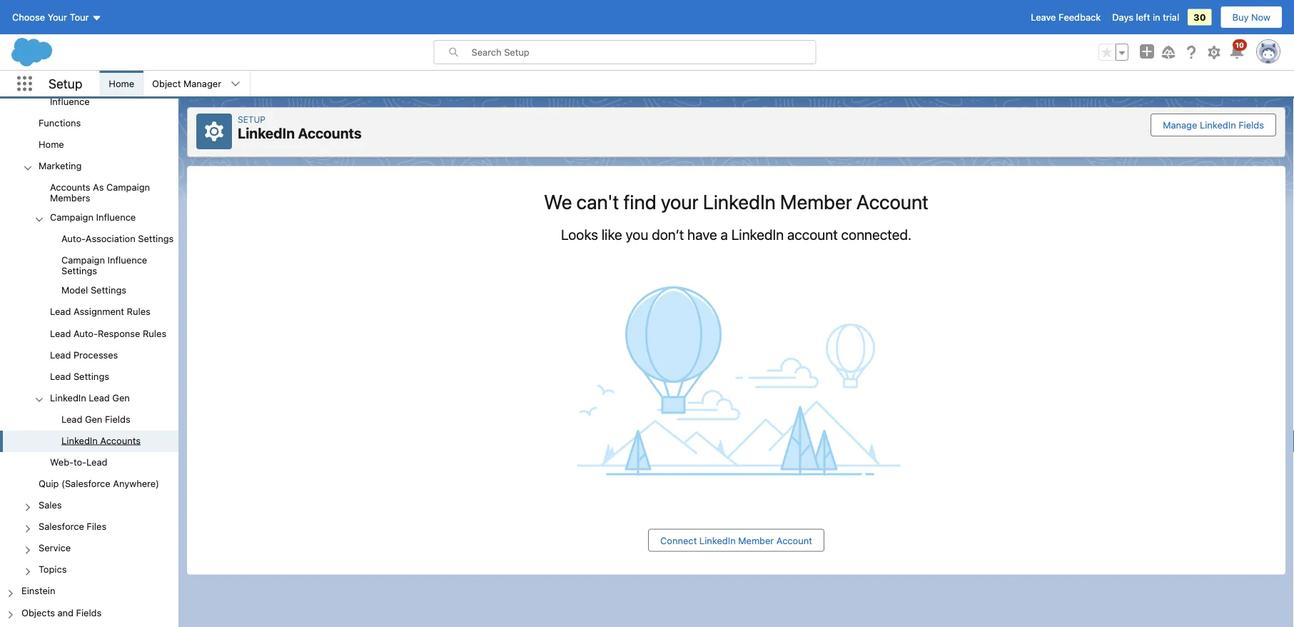 Task type: locate. For each thing, give the bounding box(es) containing it.
left
[[1137, 12, 1151, 22]]

0 vertical spatial account
[[857, 190, 929, 213]]

0 horizontal spatial member
[[739, 535, 774, 546]]

lead up "lead processes"
[[50, 328, 71, 338]]

0 vertical spatial auto-
[[61, 233, 86, 244]]

campaign inside campaign influence settings
[[61, 255, 105, 265]]

fields right manage
[[1239, 120, 1265, 130]]

2 vertical spatial campaign
[[61, 255, 105, 265]]

campaign down 'members'
[[50, 212, 94, 222]]

1 vertical spatial account
[[777, 535, 813, 546]]

1 vertical spatial home
[[39, 139, 64, 149]]

lead up lead gen fields on the bottom left of the page
[[89, 392, 110, 403]]

auto-
[[61, 233, 86, 244], [74, 328, 98, 338]]

group for linkedin lead gen
[[0, 409, 179, 452]]

lead auto-response rules
[[50, 328, 167, 338]]

fields up linkedin accounts
[[105, 414, 130, 424]]

connect linkedin member account button
[[649, 529, 825, 552]]

lead down linkedin lead gen link
[[61, 414, 82, 424]]

gen up lead gen fields on the bottom left of the page
[[112, 392, 130, 403]]

influence link
[[50, 96, 90, 109]]

1 horizontal spatial setup
[[238, 114, 266, 124]]

lead for gen
[[61, 414, 82, 424]]

home left 'object'
[[109, 78, 134, 89]]

1 horizontal spatial fields
[[105, 414, 130, 424]]

group for campaign influence
[[0, 229, 179, 302]]

1 horizontal spatial home link
[[100, 71, 143, 96]]

30
[[1194, 12, 1207, 22]]

1 vertical spatial fields
[[105, 414, 130, 424]]

files
[[87, 521, 107, 532]]

fields
[[1239, 120, 1265, 130], [105, 414, 130, 424], [76, 607, 102, 618]]

marketing
[[39, 160, 82, 171]]

gen inside 'lead gen fields' link
[[85, 414, 102, 424]]

don't
[[652, 226, 684, 242]]

setup inside setup linkedin accounts
[[238, 114, 266, 124]]

buy now button
[[1221, 6, 1283, 29]]

influence inside campaign influence settings
[[108, 255, 147, 265]]

trial
[[1164, 12, 1180, 22]]

lead settings link
[[50, 371, 109, 384]]

0 vertical spatial gen
[[112, 392, 130, 403]]

influence down auto-association settings link
[[108, 255, 147, 265]]

fields for objects and fields
[[76, 607, 102, 618]]

fields up process automation image
[[76, 607, 102, 618]]

group containing lead gen fields
[[0, 409, 179, 452]]

objects and fields link
[[21, 607, 102, 620]]

10
[[1236, 41, 1245, 49]]

lead assignment rules
[[50, 306, 151, 317]]

2 horizontal spatial accounts
[[298, 125, 362, 141]]

anywhere)
[[113, 478, 159, 489]]

account
[[857, 190, 929, 213], [777, 535, 813, 546]]

group containing accounts as campaign members
[[0, 177, 179, 474]]

0 horizontal spatial fields
[[76, 607, 102, 618]]

gen down linkedin lead gen link
[[85, 414, 102, 424]]

campaign right as
[[106, 182, 150, 192]]

auto-association settings
[[61, 233, 174, 244]]

we can't find your linkedin member account
[[544, 190, 929, 213]]

accounts as campaign members
[[50, 182, 150, 203]]

lead down the model
[[50, 306, 71, 317]]

model settings link
[[61, 285, 126, 298]]

0 vertical spatial member
[[781, 190, 853, 213]]

10 button
[[1229, 39, 1248, 61]]

your
[[48, 12, 67, 22]]

rules right response
[[143, 328, 167, 338]]

leave feedback link
[[1031, 12, 1101, 22]]

influence up functions
[[50, 96, 90, 107]]

campaign for campaign influence
[[50, 212, 94, 222]]

as
[[93, 182, 104, 192]]

einstein
[[21, 585, 55, 596]]

campaign for campaign influence settings
[[61, 255, 105, 265]]

salesforce files link
[[39, 521, 107, 534]]

0 vertical spatial accounts
[[298, 125, 362, 141]]

lead gen fields link
[[61, 414, 130, 426]]

rules up response
[[127, 306, 151, 317]]

1 vertical spatial campaign
[[50, 212, 94, 222]]

0 vertical spatial fields
[[1239, 120, 1265, 130]]

accounts
[[298, 125, 362, 141], [50, 182, 90, 192], [100, 435, 141, 446]]

linkedin down setup link
[[238, 125, 295, 141]]

influence
[[50, 96, 90, 107], [96, 212, 136, 222], [108, 255, 147, 265]]

2 vertical spatial influence
[[108, 255, 147, 265]]

setup for setup
[[49, 76, 82, 91]]

0 horizontal spatial accounts
[[50, 182, 90, 192]]

member
[[781, 190, 853, 213], [739, 535, 774, 546]]

1 horizontal spatial gen
[[112, 392, 130, 403]]

1 vertical spatial gen
[[85, 414, 102, 424]]

einstein link
[[21, 585, 55, 598]]

lead auto-response rules link
[[50, 328, 167, 341]]

buy
[[1233, 12, 1249, 22]]

influence up auto-association settings
[[96, 212, 136, 222]]

linkedin right manage
[[1200, 120, 1237, 130]]

0 horizontal spatial home link
[[39, 139, 64, 152]]

1 vertical spatial home link
[[39, 139, 64, 152]]

1 vertical spatial member
[[739, 535, 774, 546]]

1 vertical spatial influence
[[96, 212, 136, 222]]

fields inside group
[[105, 414, 130, 424]]

1 horizontal spatial member
[[781, 190, 853, 213]]

0 horizontal spatial gen
[[85, 414, 102, 424]]

group containing auto-association settings
[[0, 229, 179, 302]]

auto- inside campaign influence "tree item"
[[61, 233, 86, 244]]

campaign
[[106, 182, 150, 192], [50, 212, 94, 222], [61, 255, 105, 265]]

auto-association settings link
[[61, 233, 174, 246]]

group containing influence
[[0, 0, 179, 581]]

members
[[50, 192, 90, 203]]

lead settings
[[50, 371, 109, 381]]

lead
[[50, 306, 71, 317], [50, 328, 71, 338], [50, 349, 71, 360], [50, 371, 71, 381], [89, 392, 110, 403], [61, 414, 82, 424], [87, 457, 107, 467]]

campaign influence settings link
[[61, 255, 179, 276]]

1 horizontal spatial home
[[109, 78, 134, 89]]

campaign influence
[[50, 212, 136, 222]]

1 vertical spatial setup
[[238, 114, 266, 124]]

rules
[[127, 306, 151, 317], [143, 328, 167, 338]]

settings
[[138, 233, 174, 244], [61, 265, 97, 276], [91, 285, 126, 295], [74, 371, 109, 381]]

home link left 'object'
[[100, 71, 143, 96]]

web-
[[50, 457, 74, 467]]

accounts inside the accounts as campaign members
[[50, 182, 90, 192]]

0 horizontal spatial setup
[[49, 76, 82, 91]]

1 horizontal spatial accounts
[[100, 435, 141, 446]]

2 vertical spatial fields
[[76, 607, 102, 618]]

0 vertical spatial home link
[[100, 71, 143, 96]]

buy now
[[1233, 12, 1271, 22]]

connected.
[[842, 226, 912, 242]]

group
[[0, 0, 179, 581], [1099, 44, 1129, 61], [0, 177, 179, 474], [0, 229, 179, 302], [0, 409, 179, 452]]

lead down lead processes link
[[50, 371, 71, 381]]

0 horizontal spatial account
[[777, 535, 813, 546]]

home down functions link
[[39, 139, 64, 149]]

settings up lead assignment rules
[[91, 285, 126, 295]]

home link
[[100, 71, 143, 96], [39, 139, 64, 152]]

0 vertical spatial campaign
[[106, 182, 150, 192]]

setup
[[49, 76, 82, 91], [238, 114, 266, 124]]

linkedin inside button
[[1200, 120, 1237, 130]]

member inside button
[[739, 535, 774, 546]]

2 horizontal spatial fields
[[1239, 120, 1265, 130]]

group for marketing
[[0, 177, 179, 474]]

2 vertical spatial accounts
[[100, 435, 141, 446]]

lead up lead settings
[[50, 349, 71, 360]]

1 vertical spatial auto-
[[74, 328, 98, 338]]

lead for processes
[[50, 349, 71, 360]]

now
[[1252, 12, 1271, 22]]

setup background image
[[522, 243, 951, 529]]

account inside button
[[777, 535, 813, 546]]

linkedin
[[1200, 120, 1237, 130], [238, 125, 295, 141], [703, 190, 776, 213], [732, 226, 784, 242], [50, 392, 86, 403], [61, 435, 98, 446], [700, 535, 736, 546]]

campaign up the model
[[61, 255, 105, 265]]

1 vertical spatial accounts
[[50, 182, 90, 192]]

web-to-lead link
[[50, 457, 107, 469]]

manage linkedin fields
[[1164, 120, 1265, 130]]

lead for auto-
[[50, 328, 71, 338]]

0 vertical spatial setup
[[49, 76, 82, 91]]

auto- up "lead processes"
[[74, 328, 98, 338]]

linkedin right connect in the bottom right of the page
[[700, 535, 736, 546]]

auto- down campaign influence link
[[61, 233, 86, 244]]

linkedin up to-
[[61, 435, 98, 446]]

gen
[[112, 392, 130, 403], [85, 414, 102, 424]]

linkedin lead gen
[[50, 392, 130, 403]]

looks
[[561, 226, 598, 242]]

settings up the model
[[61, 265, 97, 276]]

home link up marketing
[[39, 139, 64, 152]]

campaign influence link
[[50, 212, 136, 225]]

manager
[[184, 78, 221, 89]]

connect
[[661, 535, 697, 546]]

fields inside button
[[1239, 120, 1265, 130]]



Task type: describe. For each thing, give the bounding box(es) containing it.
0 vertical spatial home
[[109, 78, 134, 89]]

marketing link
[[39, 160, 82, 173]]

a
[[721, 226, 728, 242]]

can't
[[577, 190, 619, 213]]

lead gen fields
[[61, 414, 130, 424]]

like
[[602, 226, 623, 242]]

influence for campaign influence
[[96, 212, 136, 222]]

linkedin inside "tree item"
[[61, 435, 98, 446]]

marketing tree item
[[0, 156, 179, 474]]

model settings
[[61, 285, 126, 295]]

and
[[57, 607, 74, 618]]

campaign inside the accounts as campaign members
[[106, 182, 150, 192]]

settings inside campaign influence settings
[[61, 265, 97, 276]]

Search Setup text field
[[472, 41, 816, 64]]

looks like you don't have a linkedin account connected.
[[561, 226, 912, 242]]

lead for settings
[[50, 371, 71, 381]]

leave feedback
[[1031, 12, 1101, 22]]

objects
[[21, 607, 55, 618]]

you
[[626, 226, 649, 242]]

salesforce files
[[39, 521, 107, 532]]

lead down the linkedin accounts link
[[87, 457, 107, 467]]

setup for setup linkedin accounts
[[238, 114, 266, 124]]

(salesforce
[[61, 478, 110, 489]]

functions
[[39, 117, 81, 128]]

account
[[788, 226, 838, 242]]

service link
[[39, 542, 71, 555]]

sales link
[[39, 499, 62, 512]]

accounts as campaign members link
[[50, 182, 179, 203]]

linkedin right 'a'
[[732, 226, 784, 242]]

topics link
[[39, 564, 67, 577]]

accounts inside setup linkedin accounts
[[298, 125, 362, 141]]

setup link
[[238, 114, 266, 124]]

model
[[61, 285, 88, 295]]

to-
[[74, 457, 87, 467]]

linkedin accounts link
[[61, 435, 141, 448]]

setup linkedin accounts
[[238, 114, 362, 141]]

settings up the campaign influence settings "link"
[[138, 233, 174, 244]]

feedback
[[1059, 12, 1101, 22]]

linkedin accounts tree item
[[0, 431, 179, 452]]

accounts inside "tree item"
[[100, 435, 141, 446]]

linkedin down the lead settings link on the left of the page
[[50, 392, 86, 403]]

quip
[[39, 478, 59, 489]]

lead assignment rules link
[[50, 306, 151, 319]]

connect linkedin member account
[[661, 535, 813, 546]]

salesforce
[[39, 521, 84, 532]]

linkedin accounts
[[61, 435, 141, 446]]

response
[[98, 328, 140, 338]]

choose your tour button
[[11, 6, 102, 29]]

linkedin inside button
[[700, 535, 736, 546]]

object manager link
[[144, 71, 230, 96]]

web-to-lead
[[50, 457, 107, 467]]

your
[[661, 190, 699, 213]]

in
[[1153, 12, 1161, 22]]

0 vertical spatial influence
[[50, 96, 90, 107]]

we
[[544, 190, 572, 213]]

settings up linkedin lead gen
[[74, 371, 109, 381]]

linkedin inside setup linkedin accounts
[[238, 125, 295, 141]]

have
[[688, 226, 717, 242]]

linkedin up looks like you don't have a linkedin account connected. at the top of the page
[[703, 190, 776, 213]]

0 horizontal spatial home
[[39, 139, 64, 149]]

0 vertical spatial rules
[[127, 306, 151, 317]]

object
[[152, 78, 181, 89]]

linkedin lead gen tree item
[[0, 388, 179, 452]]

fields for lead gen fields
[[105, 414, 130, 424]]

functions link
[[39, 117, 81, 130]]

choose your tour
[[12, 12, 89, 22]]

processes
[[74, 349, 118, 360]]

quip (salesforce anywhere)
[[39, 478, 159, 489]]

association
[[86, 233, 135, 244]]

objects and fields
[[21, 607, 102, 618]]

tour
[[70, 12, 89, 22]]

1 vertical spatial rules
[[143, 328, 167, 338]]

campaign influence tree item
[[0, 207, 179, 302]]

lead for assignment
[[50, 306, 71, 317]]

object manager
[[152, 78, 221, 89]]

find
[[624, 190, 657, 213]]

lead processes link
[[50, 349, 118, 362]]

quip (salesforce anywhere) link
[[39, 478, 159, 491]]

manage
[[1164, 120, 1198, 130]]

gen inside linkedin lead gen link
[[112, 392, 130, 403]]

manage linkedin fields button
[[1151, 114, 1277, 136]]

sales
[[39, 499, 62, 510]]

service
[[39, 542, 71, 553]]

days
[[1113, 12, 1134, 22]]

days left in trial
[[1113, 12, 1180, 22]]

assignment
[[74, 306, 124, 317]]

leave
[[1031, 12, 1057, 22]]

1 horizontal spatial account
[[857, 190, 929, 213]]

lead processes
[[50, 349, 118, 360]]

topics
[[39, 564, 67, 575]]

process automation image
[[0, 624, 179, 627]]

fields for manage linkedin fields
[[1239, 120, 1265, 130]]

influence for campaign influence settings
[[108, 255, 147, 265]]

choose
[[12, 12, 45, 22]]



Task type: vqa. For each thing, say whether or not it's contained in the screenshot.
Accounts within the tree item
yes



